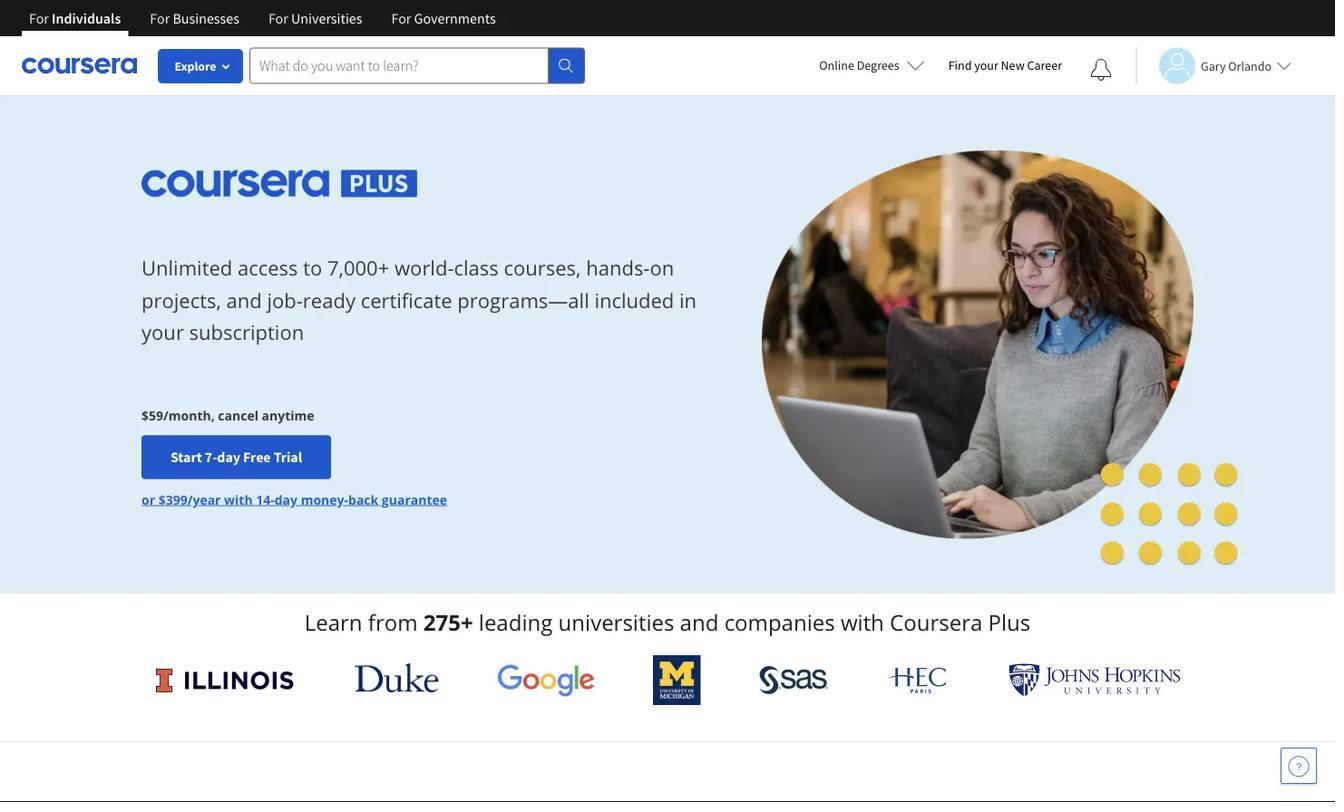 Task type: describe. For each thing, give the bounding box(es) containing it.
start 7-day free trial
[[171, 448, 302, 466]]

sas image
[[759, 666, 828, 695]]

free
[[243, 448, 271, 466]]

1 horizontal spatial your
[[974, 57, 998, 73]]

0 vertical spatial with
[[224, 491, 253, 508]]

$59
[[141, 407, 163, 424]]

1 vertical spatial with
[[841, 608, 884, 638]]

/year
[[187, 491, 221, 508]]

anytime
[[262, 407, 314, 424]]

unlimited
[[141, 255, 232, 282]]

projects,
[[141, 287, 221, 314]]

7,000+
[[327, 255, 389, 282]]

hands-
[[586, 255, 650, 282]]

coursera image
[[22, 51, 137, 80]]

for individuals
[[29, 9, 121, 27]]

gary
[[1201, 58, 1226, 74]]

businesses
[[173, 9, 239, 27]]

for for universities
[[268, 9, 288, 27]]

duke university image
[[354, 664, 439, 693]]

university of illinois at urbana-champaign image
[[154, 666, 296, 695]]

1 horizontal spatial day
[[275, 491, 298, 508]]

gary orlando
[[1201, 58, 1272, 74]]

for universities
[[268, 9, 362, 27]]

governments
[[414, 9, 496, 27]]

/month,
[[163, 407, 215, 424]]

job-
[[267, 287, 303, 314]]

for businesses
[[150, 9, 239, 27]]

learn
[[305, 608, 362, 638]]

coursera
[[890, 608, 982, 638]]

day inside start 7-day free trial button
[[217, 448, 240, 466]]

14-
[[256, 491, 275, 508]]

certificate
[[361, 287, 452, 314]]

What do you want to learn? text field
[[249, 48, 549, 84]]

online
[[819, 57, 854, 73]]

guarantee
[[382, 491, 447, 508]]

in
[[679, 287, 697, 314]]

find your new career link
[[939, 54, 1071, 77]]

your inside unlimited access to 7,000+ world-class courses, hands-on projects, and job-ready certificate programs—all included in your subscription
[[141, 318, 184, 346]]

new
[[1001, 57, 1025, 73]]

courses,
[[504, 255, 581, 282]]

orlando
[[1228, 58, 1272, 74]]

find
[[948, 57, 972, 73]]

universities
[[291, 9, 362, 27]]

start 7-day free trial button
[[141, 436, 331, 479]]



Task type: locate. For each thing, give the bounding box(es) containing it.
career
[[1027, 57, 1062, 73]]

leading
[[479, 608, 553, 638]]

0 horizontal spatial and
[[226, 287, 262, 314]]

degrees
[[857, 57, 899, 73]]

coursera plus image
[[141, 170, 418, 197]]

your right find
[[974, 57, 998, 73]]

1 vertical spatial and
[[680, 608, 719, 638]]

help center image
[[1288, 755, 1310, 777]]

day
[[217, 448, 240, 466], [275, 491, 298, 508]]

4 for from the left
[[391, 9, 411, 27]]

1 horizontal spatial and
[[680, 608, 719, 638]]

included
[[594, 287, 674, 314]]

learn from 275+ leading universities and companies with coursera plus
[[305, 608, 1030, 638]]

subscription
[[189, 318, 304, 346]]

for left businesses
[[150, 9, 170, 27]]

1 horizontal spatial with
[[841, 608, 884, 638]]

or $399 /year with 14-day money-back guarantee
[[141, 491, 447, 508]]

for governments
[[391, 9, 496, 27]]

banner navigation
[[15, 0, 510, 36]]

unlimited access to 7,000+ world-class courses, hands-on projects, and job-ready certificate programs—all included in your subscription
[[141, 255, 697, 346]]

0 horizontal spatial day
[[217, 448, 240, 466]]

trial
[[274, 448, 302, 466]]

for
[[29, 9, 49, 27], [150, 9, 170, 27], [268, 9, 288, 27], [391, 9, 411, 27]]

or
[[141, 491, 155, 508]]

0 vertical spatial and
[[226, 287, 262, 314]]

start
[[171, 448, 202, 466]]

1 for from the left
[[29, 9, 49, 27]]

for for governments
[[391, 9, 411, 27]]

johns hopkins university image
[[1008, 664, 1181, 697]]

world-
[[395, 255, 454, 282]]

ready
[[303, 287, 356, 314]]

show notifications image
[[1090, 59, 1112, 81]]

2 for from the left
[[150, 9, 170, 27]]

explore
[[175, 58, 216, 74]]

3 for from the left
[[268, 9, 288, 27]]

for for individuals
[[29, 9, 49, 27]]

on
[[650, 255, 674, 282]]

to
[[303, 255, 322, 282]]

hec paris image
[[887, 662, 950, 699]]

cancel
[[218, 407, 258, 424]]

1 vertical spatial your
[[141, 318, 184, 346]]

university of michigan image
[[653, 656, 701, 706]]

class
[[454, 255, 499, 282]]

with left coursera
[[841, 608, 884, 638]]

and
[[226, 287, 262, 314], [680, 608, 719, 638]]

for left individuals
[[29, 9, 49, 27]]

money-
[[301, 491, 348, 508]]

with
[[224, 491, 253, 508], [841, 608, 884, 638]]

online degrees button
[[805, 45, 939, 85]]

7-
[[205, 448, 217, 466]]

google image
[[497, 664, 595, 697]]

plus
[[988, 608, 1030, 638]]

gary orlando button
[[1135, 48, 1292, 84]]

and up subscription
[[226, 287, 262, 314]]

back
[[348, 491, 378, 508]]

1 vertical spatial day
[[275, 491, 298, 508]]

and inside unlimited access to 7,000+ world-class courses, hands-on projects, and job-ready certificate programs—all included in your subscription
[[226, 287, 262, 314]]

access
[[238, 255, 298, 282]]

your down projects, in the left of the page
[[141, 318, 184, 346]]

online degrees
[[819, 57, 899, 73]]

day left money-
[[275, 491, 298, 508]]

0 horizontal spatial your
[[141, 318, 184, 346]]

$59 /month, cancel anytime
[[141, 407, 314, 424]]

with left '14-' at the left bottom
[[224, 491, 253, 508]]

your
[[974, 57, 998, 73], [141, 318, 184, 346]]

explore button
[[159, 50, 242, 83]]

companies
[[724, 608, 835, 638]]

275+
[[423, 608, 473, 638]]

None search field
[[249, 48, 585, 84]]

find your new career
[[948, 57, 1062, 73]]

and up university of michigan image
[[680, 608, 719, 638]]

0 horizontal spatial with
[[224, 491, 253, 508]]

from
[[368, 608, 418, 638]]

0 vertical spatial day
[[217, 448, 240, 466]]

0 vertical spatial your
[[974, 57, 998, 73]]

for left universities
[[268, 9, 288, 27]]

individuals
[[52, 9, 121, 27]]

universities
[[558, 608, 674, 638]]

for for businesses
[[150, 9, 170, 27]]

$399
[[158, 491, 187, 508]]

programs—all
[[457, 287, 589, 314]]

day left free
[[217, 448, 240, 466]]

for up what do you want to learn? text box
[[391, 9, 411, 27]]



Task type: vqa. For each thing, say whether or not it's contained in the screenshot.
Least
no



